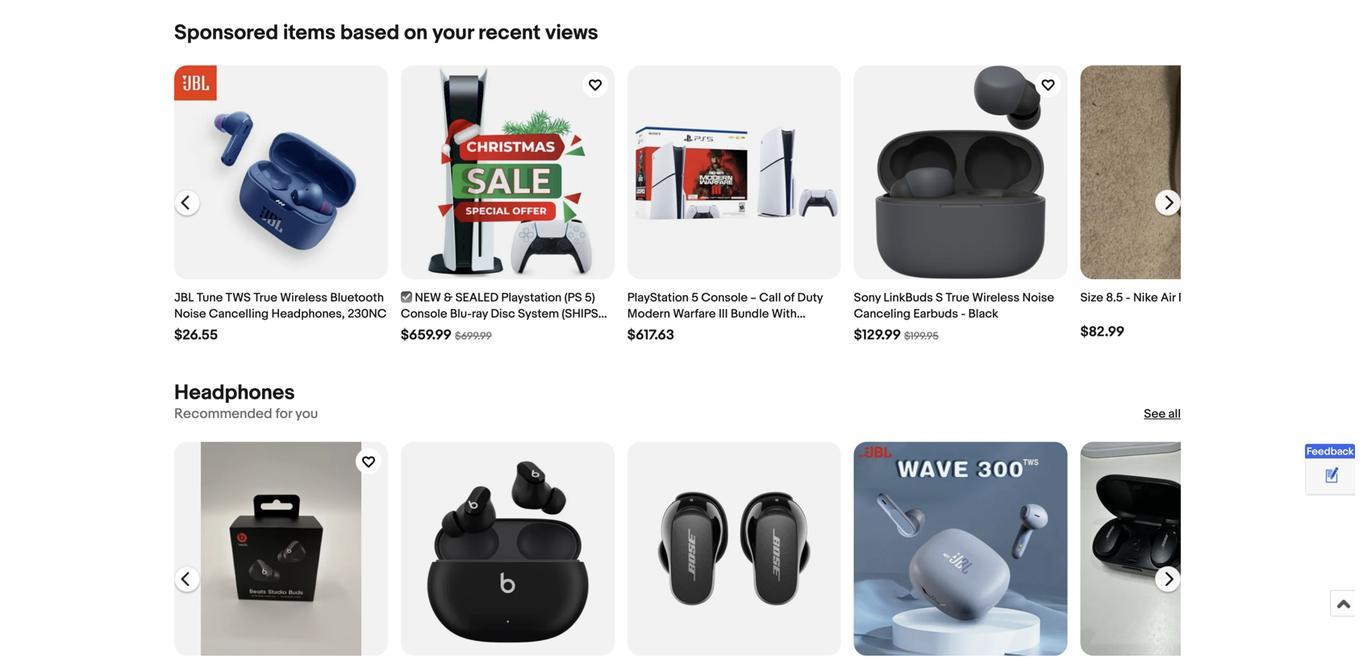Task type: locate. For each thing, give the bounding box(es) containing it.
next
[[401, 323, 431, 337]]

0 horizontal spatial wireless
[[280, 290, 328, 305]]

wireless inside jbl tune tws true wireless bluetooth noise cancelling headphones, 230nc $26.55
[[280, 290, 328, 305]]

console down new on the left of the page
[[401, 306, 448, 321]]

tws
[[226, 290, 251, 305]]

feedback
[[1307, 446, 1355, 458]]

s
[[936, 290, 944, 305]]

linkbuds
[[884, 290, 934, 305]]

0 horizontal spatial -
[[961, 306, 966, 321]]

wireless up black
[[973, 290, 1020, 305]]

on
[[404, 20, 428, 46]]

ray
[[472, 306, 488, 321]]

true right s
[[946, 290, 970, 305]]

- left black
[[961, 306, 966, 321]]

console inside ☑️ new & sealed playstation (ps 5) console blu-ray disc system (ships next day)
[[401, 306, 448, 321]]

true for $26.55
[[254, 290, 278, 305]]

$617.63
[[628, 327, 675, 344]]

0 vertical spatial -
[[1126, 290, 1131, 305]]

console up the iii
[[702, 290, 748, 305]]

jbl tune tws true wireless bluetooth noise cancelling headphones, 230nc $26.55
[[174, 290, 387, 344]]

1 vertical spatial -
[[961, 306, 966, 321]]

0 vertical spatial noise
[[1023, 290, 1055, 305]]

warfare
[[673, 306, 716, 321]]

playstation
[[502, 290, 562, 305]]

sealed
[[456, 290, 499, 305]]

your
[[433, 20, 474, 46]]

noise
[[1023, 290, 1055, 305], [174, 306, 206, 321]]

1 horizontal spatial console
[[702, 290, 748, 305]]

1 true from the left
[[254, 290, 278, 305]]

of
[[784, 290, 795, 305]]

console
[[702, 290, 748, 305], [401, 306, 448, 321]]

bluetooth
[[330, 290, 384, 305]]

2 wireless from the left
[[973, 290, 1020, 305]]

&
[[444, 290, 453, 305]]

-
[[1126, 290, 1131, 305], [961, 306, 966, 321]]

jbl
[[174, 290, 194, 305]]

true inside jbl tune tws true wireless bluetooth noise cancelling headphones, 230nc $26.55
[[254, 290, 278, 305]]

call
[[760, 290, 782, 305]]

based
[[340, 20, 400, 46]]

0 horizontal spatial console
[[401, 306, 448, 321]]

1 vertical spatial noise
[[174, 306, 206, 321]]

(ships
[[562, 306, 599, 321]]

iii
[[719, 306, 728, 321]]

noise left the size
[[1023, 290, 1055, 305]]

- right 8.5
[[1126, 290, 1131, 305]]

$129.99 text field
[[854, 327, 902, 344]]

see
[[1145, 407, 1166, 421]]

$26.55
[[174, 327, 218, 344]]

$82.99
[[1081, 323, 1125, 340]]

true right tws
[[254, 290, 278, 305]]

disc
[[491, 306, 516, 321]]

5)
[[585, 290, 595, 305]]

–
[[751, 290, 757, 305]]

force
[[1179, 290, 1211, 305]]

true inside sony linkbuds s true wireless noise canceling earbuds - black $129.99 $199.95
[[946, 290, 970, 305]]

2 true from the left
[[946, 290, 970, 305]]

$659.99 $699.99
[[401, 327, 492, 344]]

wireless inside sony linkbuds s true wireless noise canceling earbuds - black $129.99 $199.95
[[973, 290, 1020, 305]]

blue
[[1248, 290, 1272, 305]]

noise down jbl
[[174, 306, 206, 321]]

1 horizontal spatial wireless
[[973, 290, 1020, 305]]

noise inside sony linkbuds s true wireless noise canceling earbuds - black $129.99 $199.95
[[1023, 290, 1055, 305]]

headphones,
[[272, 306, 345, 321]]

true for $129.99
[[946, 290, 970, 305]]

high
[[1220, 290, 1246, 305]]

duty
[[798, 290, 823, 305]]

0 horizontal spatial true
[[254, 290, 278, 305]]

1 horizontal spatial noise
[[1023, 290, 1055, 305]]

true
[[254, 290, 278, 305], [946, 290, 970, 305]]

headphones link
[[174, 380, 295, 405]]

0 vertical spatial console
[[702, 290, 748, 305]]

wireless up headphones,
[[280, 290, 328, 305]]

(ps
[[565, 290, 582, 305]]

1 horizontal spatial -
[[1126, 290, 1131, 305]]

day)
[[433, 323, 460, 337]]

1 wireless from the left
[[280, 290, 328, 305]]

5
[[692, 290, 699, 305]]

0 horizontal spatial noise
[[174, 306, 206, 321]]

recommended for you element
[[174, 405, 318, 423]]

playstation 5 console – call of duty modern warfare iii bundle with controller
[[628, 290, 823, 337]]

playstation
[[628, 290, 689, 305]]

wireless
[[280, 290, 328, 305], [973, 290, 1020, 305]]

sony
[[854, 290, 881, 305]]

1 horizontal spatial true
[[946, 290, 970, 305]]

previous price $199.95 text field
[[905, 330, 939, 342]]

see all
[[1145, 407, 1182, 421]]

earbuds
[[914, 306, 959, 321]]

headphones
[[174, 380, 295, 405]]

nike
[[1134, 290, 1159, 305]]

1 vertical spatial console
[[401, 306, 448, 321]]



Task type: vqa. For each thing, say whether or not it's contained in the screenshot.


Task type: describe. For each thing, give the bounding box(es) containing it.
new
[[415, 290, 441, 305]]

canceling
[[854, 306, 911, 321]]

☑️
[[401, 290, 412, 305]]

system
[[518, 306, 559, 321]]

$199.95
[[905, 330, 939, 342]]

$129.99
[[854, 327, 902, 344]]

you
[[295, 405, 318, 422]]

recommended
[[174, 405, 273, 422]]

$699.99
[[455, 330, 492, 342]]

air
[[1161, 290, 1176, 305]]

size 8.5 - nike air force 1 high blue
[[1081, 290, 1272, 305]]

sponsored items based on your recent views
[[174, 20, 599, 46]]

modern
[[628, 306, 671, 321]]

wireless for $129.99
[[973, 290, 1020, 305]]

previous price $699.99 text field
[[455, 330, 492, 342]]

views
[[546, 20, 599, 46]]

wireless for $26.55
[[280, 290, 328, 305]]

controller
[[628, 323, 684, 337]]

size
[[1081, 290, 1104, 305]]

cancelling
[[209, 306, 269, 321]]

230nc
[[348, 306, 387, 321]]

bundle
[[731, 306, 769, 321]]

tune
[[197, 290, 223, 305]]

recent
[[479, 20, 541, 46]]

1
[[1213, 290, 1217, 305]]

$26.55 text field
[[174, 327, 218, 344]]

$659.99 text field
[[401, 327, 452, 344]]

sponsored
[[174, 20, 279, 46]]

sony linkbuds s true wireless noise canceling earbuds - black $129.99 $199.95
[[854, 290, 1055, 344]]

$659.99
[[401, 327, 452, 344]]

console inside playstation 5 console – call of duty modern warfare iii bundle with controller
[[702, 290, 748, 305]]

8.5
[[1107, 290, 1124, 305]]

$82.99 text field
[[1081, 323, 1125, 340]]

all
[[1169, 407, 1182, 421]]

with
[[772, 306, 797, 321]]

for
[[276, 405, 292, 422]]

☑️ new & sealed playstation (ps 5) console blu-ray disc system (ships next day)
[[401, 290, 599, 337]]

noise inside jbl tune tws true wireless bluetooth noise cancelling headphones, 230nc $26.55
[[174, 306, 206, 321]]

- inside sony linkbuds s true wireless noise canceling earbuds - black $129.99 $199.95
[[961, 306, 966, 321]]

$617.63 text field
[[628, 327, 675, 344]]

black
[[969, 306, 999, 321]]

items
[[283, 20, 336, 46]]

see all link
[[1145, 406, 1182, 422]]

recommended for you
[[174, 405, 318, 422]]

blu-
[[450, 306, 472, 321]]



